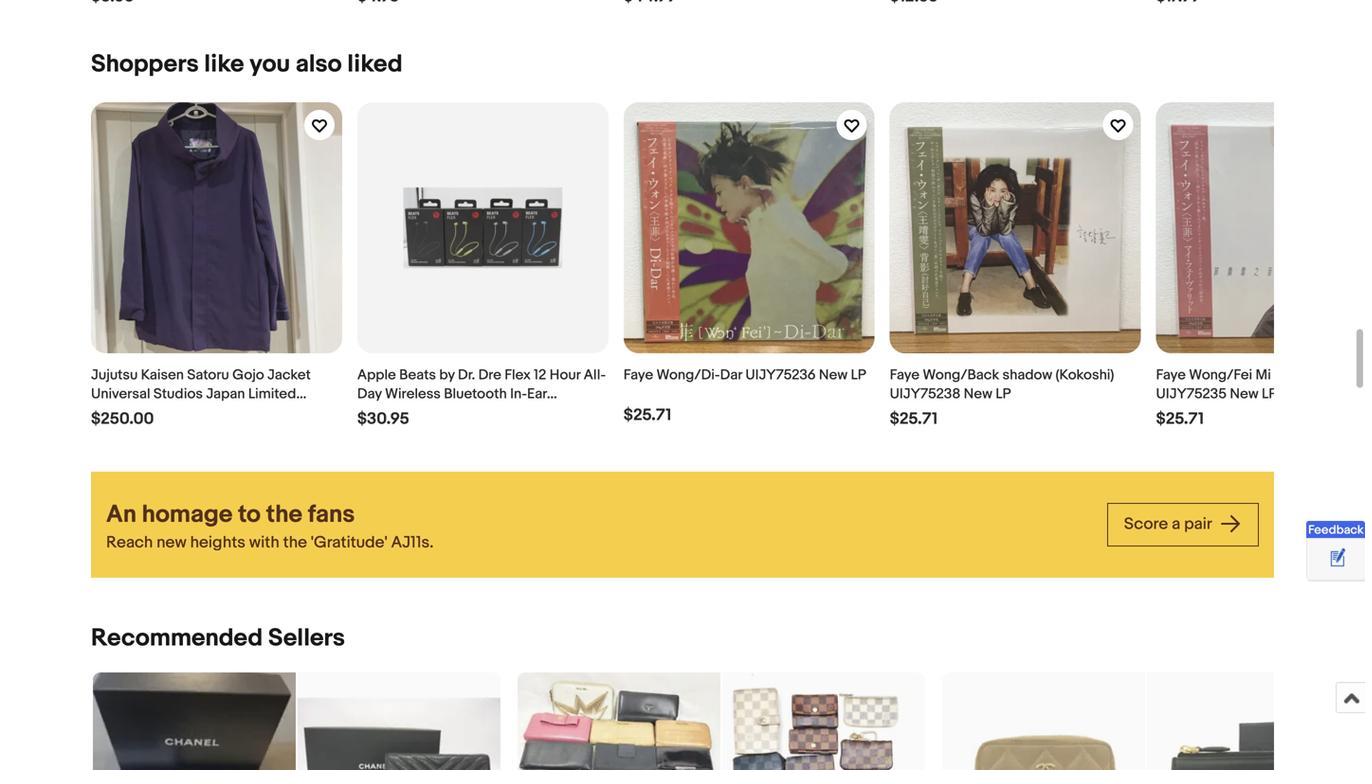Task type: vqa. For each thing, say whether or not it's contained in the screenshot.
Vivienne Westwood Wallet Zip Long Purse Embossing Orb Leather Brown Authentic image
no



Task type: describe. For each thing, give the bounding box(es) containing it.
apple beats by dr. dre flex 12 hour all- day wireless bluetooth in-ear headphones
[[357, 367, 606, 422]]

$25.71 inside faye wong/fei mi mi zhi yin uijy75235 new lp $25.71
[[1156, 409, 1204, 429]]

shadow
[[1003, 367, 1052, 384]]

0 horizontal spatial $25.71
[[624, 406, 671, 426]]

limited
[[248, 386, 296, 403]]

$25.71 text field for faye wong/fei mi mi zhi yin uijy75235 new lp
[[1156, 409, 1204, 429]]

liked
[[347, 50, 403, 79]]

recommended sellers
[[91, 624, 345, 654]]

studios
[[153, 386, 203, 403]]

ear
[[527, 386, 547, 403]]

pair
[[1184, 515, 1212, 534]]

$30.95
[[357, 409, 409, 429]]

$30.95 text field
[[357, 409, 409, 429]]

in-
[[510, 386, 527, 403]]

heights
[[190, 533, 245, 553]]

1 faye from the left
[[624, 367, 653, 384]]

(kokoshi)
[[1056, 367, 1114, 384]]

with
[[249, 533, 279, 553]]

kaisen
[[141, 367, 184, 384]]

lp inside faye wong/back shadow (kokoshi) uijy75238 new lp $25.71
[[996, 386, 1011, 403]]

uijy75238
[[890, 386, 961, 403]]

you
[[250, 50, 290, 79]]

$250.00
[[91, 409, 154, 429]]

wong/fei
[[1189, 367, 1252, 384]]

uijy75235
[[1156, 386, 1227, 403]]

by
[[439, 367, 455, 384]]

bluetooth
[[444, 386, 507, 403]]

faye wong/fei mi mi zhi yin uijy75235 new lp $25.71
[[1156, 367, 1337, 429]]

satoru
[[187, 367, 229, 384]]

apple
[[357, 367, 396, 384]]

cosplay
[[91, 405, 144, 422]]

jujutsu
[[91, 367, 138, 384]]

wong/back
[[923, 367, 999, 384]]

score a pair link
[[1107, 503, 1259, 547]]

faye wong/di-dar uijy75236 new lp
[[624, 367, 866, 384]]

gojo
[[232, 367, 264, 384]]

$25.71 text field
[[890, 409, 938, 429]]

beats
[[399, 367, 436, 384]]

wireless
[[385, 386, 441, 403]]

1 mi from the left
[[1256, 367, 1271, 384]]

headphones
[[357, 405, 440, 422]]

an homage to the fans link
[[106, 500, 1092, 532]]

dr.
[[458, 367, 475, 384]]

size
[[159, 405, 186, 422]]

a
[[1172, 515, 1181, 534]]

dar
[[720, 367, 742, 384]]

dre
[[478, 367, 501, 384]]

$25.71 inside faye wong/back shadow (kokoshi) uijy75238 new lp $25.71
[[890, 409, 938, 429]]

faye wong/back shadow (kokoshi) uijy75238 new lp $25.71
[[890, 367, 1114, 429]]

flex
[[505, 367, 531, 384]]

score a pair
[[1124, 515, 1215, 534]]

fans
[[308, 501, 355, 530]]

shoppers like you also liked
[[91, 50, 403, 79]]

sellers
[[268, 624, 345, 654]]



Task type: locate. For each thing, give the bounding box(es) containing it.
universal
[[91, 386, 150, 403]]

new inside faye wong/fei mi mi zhi yin uijy75235 new lp $25.71
[[1230, 386, 1259, 403]]

new inside faye wong/back shadow (kokoshi) uijy75238 new lp $25.71
[[964, 386, 992, 403]]

new right uijy75236
[[819, 367, 848, 384]]

an
[[106, 501, 136, 530]]

reach
[[106, 533, 153, 553]]

jujutsu kaisen satoru gojo jacket universal studios japan limited cosplay l-size
[[91, 367, 311, 422]]

$25.71 text field down the uijy75235
[[1156, 409, 1204, 429]]

1 horizontal spatial mi
[[1274, 367, 1290, 384]]

$25.71 down the wong/di-
[[624, 406, 671, 426]]

an homage to the fans reach new heights with the 'gratitude' aj11s.
[[106, 501, 434, 553]]

new down wong/back
[[964, 386, 992, 403]]

jacket
[[267, 367, 311, 384]]

yin
[[1316, 367, 1337, 384]]

lp
[[851, 367, 866, 384], [996, 386, 1011, 403], [1262, 386, 1277, 403]]

lp down shadow
[[996, 386, 1011, 403]]

$250.00 text field
[[91, 409, 154, 429]]

$25.71 text field down the wong/di-
[[624, 406, 671, 426]]

2 horizontal spatial $25.71
[[1156, 409, 1204, 429]]

'gratitude'
[[311, 533, 387, 553]]

2 mi from the left
[[1274, 367, 1290, 384]]

0 horizontal spatial new
[[819, 367, 848, 384]]

None text field
[[91, 0, 134, 7], [624, 0, 677, 7], [1156, 0, 1201, 7], [91, 0, 134, 7], [624, 0, 677, 7], [1156, 0, 1201, 7]]

1 horizontal spatial new
[[964, 386, 992, 403]]

0 horizontal spatial lp
[[851, 367, 866, 384]]

0 horizontal spatial $25.71 text field
[[624, 406, 671, 426]]

$25.71 text field
[[624, 406, 671, 426], [1156, 409, 1204, 429]]

2 horizontal spatial faye
[[1156, 367, 1186, 384]]

new
[[819, 367, 848, 384], [964, 386, 992, 403], [1230, 386, 1259, 403]]

lp right uijy75236
[[851, 367, 866, 384]]

faye
[[624, 367, 653, 384], [890, 367, 920, 384], [1156, 367, 1186, 384]]

hour
[[550, 367, 580, 384]]

like
[[204, 50, 244, 79]]

0 horizontal spatial mi
[[1256, 367, 1271, 384]]

recommended
[[91, 624, 263, 654]]

zhi
[[1293, 367, 1313, 384]]

japan
[[206, 386, 245, 403]]

faye right all-
[[624, 367, 653, 384]]

also
[[296, 50, 342, 79]]

0 horizontal spatial faye
[[624, 367, 653, 384]]

2 horizontal spatial lp
[[1262, 386, 1277, 403]]

wong/di-
[[656, 367, 720, 384]]

all-
[[584, 367, 606, 384]]

$25.71 down uijy75238
[[890, 409, 938, 429]]

new
[[157, 533, 187, 553]]

the
[[266, 501, 302, 530], [283, 533, 307, 553]]

day
[[357, 386, 382, 403]]

homage
[[142, 501, 233, 530]]

12
[[534, 367, 546, 384]]

new down wong/fei
[[1230, 386, 1259, 403]]

1 horizontal spatial faye
[[890, 367, 920, 384]]

to
[[238, 501, 261, 530]]

mi
[[1256, 367, 1271, 384], [1274, 367, 1290, 384]]

uijy75236
[[745, 367, 816, 384]]

0 vertical spatial the
[[266, 501, 302, 530]]

1 vertical spatial the
[[283, 533, 307, 553]]

score
[[1124, 515, 1168, 534]]

faye inside faye wong/back shadow (kokoshi) uijy75238 new lp $25.71
[[890, 367, 920, 384]]

None text field
[[357, 0, 399, 7], [890, 0, 938, 7], [357, 0, 399, 7], [890, 0, 938, 7]]

1 horizontal spatial $25.71
[[890, 409, 938, 429]]

the up with
[[266, 501, 302, 530]]

l-
[[148, 405, 159, 422]]

$25.71 text field for faye wong/di-dar uijy75236 new lp
[[624, 406, 671, 426]]

feedback
[[1308, 523, 1364, 538]]

faye inside faye wong/fei mi mi zhi yin uijy75235 new lp $25.71
[[1156, 367, 1186, 384]]

1 horizontal spatial lp
[[996, 386, 1011, 403]]

$25.71 down the uijy75235
[[1156, 409, 1204, 429]]

$25.71
[[624, 406, 671, 426], [890, 409, 938, 429], [1156, 409, 1204, 429]]

lp right the uijy75235
[[1262, 386, 1277, 403]]

3 faye from the left
[[1156, 367, 1186, 384]]

aj11s.
[[391, 533, 434, 553]]

the right with
[[283, 533, 307, 553]]

faye up uijy75238
[[890, 367, 920, 384]]

2 horizontal spatial new
[[1230, 386, 1259, 403]]

shoppers
[[91, 50, 199, 79]]

1 horizontal spatial $25.71 text field
[[1156, 409, 1204, 429]]

faye for new
[[1156, 367, 1186, 384]]

2 faye from the left
[[890, 367, 920, 384]]

lp inside faye wong/fei mi mi zhi yin uijy75235 new lp $25.71
[[1262, 386, 1277, 403]]

faye up the uijy75235
[[1156, 367, 1186, 384]]

faye for $25.71
[[890, 367, 920, 384]]



